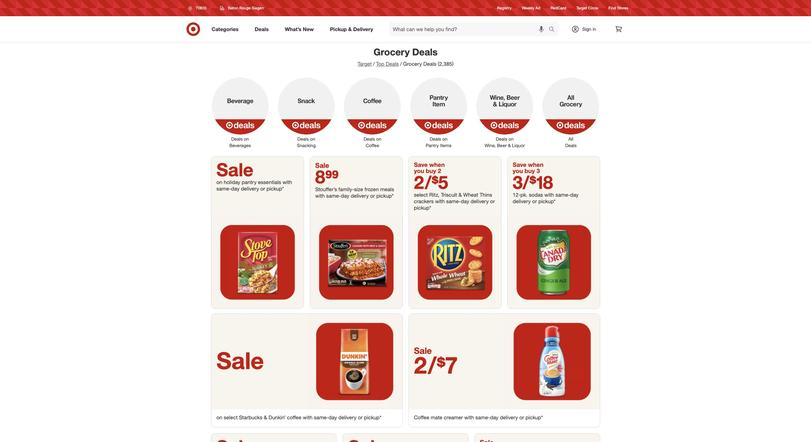 Task type: vqa. For each thing, say whether or not it's contained in the screenshot.
1st 2/ from the bottom of the page
yes



Task type: describe. For each thing, give the bounding box(es) containing it.
categories
[[212, 26, 239, 32]]

mate
[[431, 414, 443, 421]]

pickup & delivery link
[[325, 22, 382, 36]]

select
[[224, 414, 238, 421]]

in
[[593, 26, 597, 32]]

when for $5
[[430, 161, 445, 168]]

liquor
[[513, 143, 525, 148]]

delivery inside 12-pk. sodas with same-day delivery or pickup*
[[513, 198, 531, 204]]

with right 'coffee'
[[303, 414, 313, 421]]

find stores link
[[609, 5, 629, 11]]

1 vertical spatial grocery
[[403, 61, 422, 67]]

delivery inside select ritz, triscuit & wheat thins crackers with same-day delivery or pickup*
[[471, 198, 489, 204]]

wheat
[[464, 191, 479, 198]]

beer
[[497, 143, 507, 148]]

1 / from the left
[[373, 61, 375, 67]]

sale inside sale on holiday pantry essentials with same-day delivery or pickup*
[[217, 158, 254, 180]]

(2,385)
[[438, 61, 454, 67]]

triscuit
[[441, 191, 458, 198]]

frozen
[[365, 186, 379, 192]]

all deals
[[566, 136, 577, 148]]

weekly ad link
[[522, 5, 541, 11]]

on for deals on pantry items
[[443, 136, 448, 142]]

save when you buy 2
[[414, 161, 445, 174]]

deals on coffee
[[364, 136, 382, 148]]

same- right 'coffee'
[[314, 414, 329, 421]]

pantry
[[242, 179, 257, 185]]

select ritz, triscuit & wheat thins crackers with same-day delivery or pickup*
[[414, 191, 495, 211]]

size
[[354, 186, 363, 192]]

same- right creamer
[[476, 414, 491, 421]]

sign in
[[583, 26, 597, 32]]

siegen
[[252, 6, 264, 10]]

weekly
[[522, 6, 535, 11]]

categories link
[[206, 22, 247, 36]]

save for 2/ $5
[[414, 161, 428, 168]]

$18
[[530, 171, 554, 193]]

baton rouge siegen
[[228, 6, 264, 10]]

sodas
[[529, 191, 543, 198]]

meals
[[381, 186, 394, 192]]

deals inside deals on pantry items
[[430, 136, 441, 142]]

select ritz,
[[414, 191, 440, 198]]

sign in link
[[566, 22, 607, 36]]

snacking
[[297, 143, 316, 148]]

12-
[[513, 191, 521, 198]]

beverages
[[230, 143, 251, 148]]

circle
[[589, 6, 599, 11]]

stouffer's
[[315, 186, 337, 192]]

baton
[[228, 6, 238, 10]]

day inside 12-pk. sodas with same-day delivery or pickup*
[[571, 191, 579, 198]]

same- inside sale on holiday pantry essentials with same-day delivery or pickup*
[[217, 185, 231, 192]]

or inside select ritz, triscuit & wheat thins crackers with same-day delivery or pickup*
[[491, 198, 495, 204]]

thins
[[480, 191, 493, 198]]

sign
[[583, 26, 592, 32]]

when for $18
[[529, 161, 544, 168]]

you for 3/
[[513, 167, 523, 174]]

items
[[441, 143, 452, 148]]

deals inside deals on wine, beer & liquor
[[496, 136, 508, 142]]

redcard link
[[551, 5, 567, 11]]

crackers
[[414, 198, 434, 204]]

2/ $7
[[414, 351, 458, 379]]

top deals link
[[376, 61, 399, 67]]

deals inside deals on snacking
[[298, 136, 309, 142]]

2
[[438, 167, 442, 174]]

delivery inside stouffer's family-size frozen meals with same-day delivery or pickup*
[[351, 192, 369, 199]]

pantry
[[426, 143, 439, 148]]

on select starbucks & dunkin' coffee with same-day delivery or pickup*
[[217, 414, 382, 421]]

what's new
[[285, 26, 314, 32]]

stores
[[618, 6, 629, 11]]

rouge
[[240, 6, 251, 10]]

target inside target circle link
[[577, 6, 588, 11]]

grocery deals target / top deals / grocery deals (2,385)
[[358, 46, 454, 67]]

holiday
[[224, 179, 240, 185]]

search
[[546, 26, 562, 33]]

find
[[609, 6, 617, 11]]

what's new link
[[280, 22, 322, 36]]

target inside grocery deals target / top deals / grocery deals (2,385)
[[358, 61, 372, 67]]

starbucks
[[239, 414, 263, 421]]

2/ for $5
[[414, 171, 432, 193]]

deals on pantry items
[[426, 136, 452, 148]]

3
[[537, 167, 540, 174]]

buy for 3/
[[525, 167, 535, 174]]

$7
[[437, 351, 458, 379]]

0 vertical spatial grocery
[[374, 46, 410, 58]]

registry
[[498, 6, 512, 11]]

99
[[325, 166, 339, 188]]

dunkin'
[[269, 414, 286, 421]]

buy for 2/
[[426, 167, 437, 174]]

with inside select ritz, triscuit & wheat thins crackers with same-day delivery or pickup*
[[435, 198, 445, 204]]

& left dunkin'
[[264, 414, 267, 421]]

pickup* inside 12-pk. sodas with same-day delivery or pickup*
[[539, 198, 556, 204]]

pickup* inside select ritz, triscuit & wheat thins crackers with same-day delivery or pickup*
[[414, 204, 432, 211]]

$5
[[432, 171, 449, 193]]

creamer
[[444, 414, 463, 421]]

target circle link
[[577, 5, 599, 11]]

3/
[[513, 171, 530, 193]]

2/ for $7
[[414, 351, 437, 379]]

all
[[569, 136, 574, 142]]

with inside 12-pk. sodas with same-day delivery or pickup*
[[545, 191, 555, 198]]



Task type: locate. For each thing, give the bounding box(es) containing it.
same- inside 12-pk. sodas with same-day delivery or pickup*
[[556, 191, 571, 198]]

or inside sale on holiday pantry essentials with same-day delivery or pickup*
[[261, 185, 265, 192]]

8 99
[[315, 166, 339, 188]]

pickup* inside sale on holiday pantry essentials with same-day delivery or pickup*
[[267, 185, 284, 192]]

0 horizontal spatial you
[[414, 167, 425, 174]]

day inside sale on holiday pantry essentials with same-day delivery or pickup*
[[231, 185, 240, 192]]

1 2/ from the top
[[414, 171, 432, 193]]

deals on wine, beer & liquor
[[485, 136, 525, 148]]

&
[[349, 26, 352, 32], [508, 143, 511, 148], [459, 191, 462, 198], [264, 414, 267, 421]]

with down 8
[[315, 192, 325, 199]]

save when you buy 3
[[513, 161, 544, 174]]

deals on beverages
[[230, 136, 251, 148]]

grocery right top deals "link"
[[403, 61, 422, 67]]

pickup
[[330, 26, 347, 32]]

sale on holiday pantry essentials with same-day delivery or pickup*
[[217, 158, 292, 192]]

or
[[261, 185, 265, 192], [371, 192, 375, 199], [491, 198, 495, 204], [533, 198, 537, 204], [358, 414, 363, 421], [520, 414, 525, 421]]

0 vertical spatial 2/
[[414, 171, 432, 193]]

2 2/ from the top
[[414, 351, 437, 379]]

same- down 99
[[327, 192, 341, 199]]

1 when from the left
[[430, 161, 445, 168]]

same- inside select ritz, triscuit & wheat thins crackers with same-day delivery or pickup*
[[447, 198, 461, 204]]

0 horizontal spatial save
[[414, 161, 428, 168]]

/ left top
[[373, 61, 375, 67]]

grocery up top deals "link"
[[374, 46, 410, 58]]

buy inside save when you buy 2
[[426, 167, 437, 174]]

buy left 2
[[426, 167, 437, 174]]

with right essentials
[[283, 179, 292, 185]]

/ right top deals "link"
[[400, 61, 402, 67]]

you inside save when you buy 3
[[513, 167, 523, 174]]

1 horizontal spatial target
[[577, 6, 588, 11]]

1 horizontal spatial save
[[513, 161, 527, 168]]

buy inside save when you buy 3
[[525, 167, 535, 174]]

target left top
[[358, 61, 372, 67]]

deals inside "link"
[[255, 26, 269, 32]]

on for deals on coffee
[[377, 136, 382, 142]]

sale
[[217, 158, 254, 180], [315, 161, 329, 169], [414, 345, 432, 356], [217, 346, 264, 375]]

same- left the pantry
[[217, 185, 231, 192]]

you left '3'
[[513, 167, 523, 174]]

3/ $18
[[513, 171, 554, 193]]

same-
[[217, 185, 231, 192], [556, 191, 571, 198], [327, 192, 341, 199], [447, 198, 461, 204], [314, 414, 329, 421], [476, 414, 491, 421]]

pickup & delivery
[[330, 26, 373, 32]]

wine,
[[485, 143, 496, 148]]

1 horizontal spatial coffee
[[414, 414, 430, 421]]

1 vertical spatial coffee
[[414, 414, 430, 421]]

on inside deals on snacking
[[310, 136, 315, 142]]

2 when from the left
[[529, 161, 544, 168]]

12-pk. sodas with same-day delivery or pickup*
[[513, 191, 579, 204]]

& right beer
[[508, 143, 511, 148]]

2 save from the left
[[513, 161, 527, 168]]

with inside sale on holiday pantry essentials with same-day delivery or pickup*
[[283, 179, 292, 185]]

1 vertical spatial 2/
[[414, 351, 437, 379]]

1 horizontal spatial /
[[400, 61, 402, 67]]

1 vertical spatial target
[[358, 61, 372, 67]]

0 horizontal spatial coffee
[[366, 143, 379, 148]]

registry link
[[498, 5, 512, 11]]

on inside deals on coffee
[[377, 136, 382, 142]]

8
[[315, 166, 325, 188]]

1 buy from the left
[[426, 167, 437, 174]]

deals inside deals on coffee
[[364, 136, 375, 142]]

target
[[577, 6, 588, 11], [358, 61, 372, 67]]

0 vertical spatial coffee
[[366, 143, 379, 148]]

0 horizontal spatial /
[[373, 61, 375, 67]]

& right the pickup
[[349, 26, 352, 32]]

search button
[[546, 22, 562, 38]]

with inside stouffer's family-size frozen meals with same-day delivery or pickup*
[[315, 192, 325, 199]]

& inside select ritz, triscuit & wheat thins crackers with same-day delivery or pickup*
[[459, 191, 462, 198]]

coffee mate creamer with same-day delivery or pickup*
[[414, 414, 543, 421]]

top
[[376, 61, 385, 67]]

on
[[244, 136, 249, 142], [310, 136, 315, 142], [377, 136, 382, 142], [443, 136, 448, 142], [509, 136, 514, 142], [217, 179, 222, 185], [217, 414, 222, 421]]

when up $5 on the right top
[[430, 161, 445, 168]]

or inside 12-pk. sodas with same-day delivery or pickup*
[[533, 198, 537, 204]]

new
[[303, 26, 314, 32]]

1 horizontal spatial when
[[529, 161, 544, 168]]

same- right "$18"
[[556, 191, 571, 198]]

2 / from the left
[[400, 61, 402, 67]]

you inside save when you buy 2
[[414, 167, 425, 174]]

same- left wheat
[[447, 198, 461, 204]]

1 horizontal spatial buy
[[525, 167, 535, 174]]

pk.
[[521, 191, 528, 198]]

deals
[[255, 26, 269, 32], [413, 46, 438, 58], [386, 61, 399, 67], [424, 61, 437, 67], [231, 136, 243, 142], [298, 136, 309, 142], [364, 136, 375, 142], [430, 136, 441, 142], [496, 136, 508, 142], [566, 143, 577, 148]]

buy left '3'
[[525, 167, 535, 174]]

you for 2/
[[414, 167, 425, 174]]

with right sodas
[[545, 191, 555, 198]]

& left wheat
[[459, 191, 462, 198]]

target circle
[[577, 6, 599, 11]]

ad
[[536, 6, 541, 11]]

on for deals on wine, beer & liquor
[[509, 136, 514, 142]]

2/ $5
[[414, 171, 449, 193]]

target link
[[358, 61, 372, 67]]

0 horizontal spatial buy
[[426, 167, 437, 174]]

on inside deals on wine, beer & liquor
[[509, 136, 514, 142]]

on inside the deals on beverages
[[244, 136, 249, 142]]

save for 3/ $18
[[513, 161, 527, 168]]

save left 2
[[414, 161, 428, 168]]

weekly ad
[[522, 6, 541, 11]]

on inside deals on pantry items
[[443, 136, 448, 142]]

save inside save when you buy 3
[[513, 161, 527, 168]]

with right creamer
[[465, 414, 474, 421]]

1 save from the left
[[414, 161, 428, 168]]

save inside save when you buy 2
[[414, 161, 428, 168]]

delivery
[[241, 185, 259, 192], [351, 192, 369, 199], [471, 198, 489, 204], [513, 198, 531, 204], [339, 414, 357, 421], [500, 414, 518, 421]]

find stores
[[609, 6, 629, 11]]

day inside stouffer's family-size frozen meals with same-day delivery or pickup*
[[341, 192, 350, 199]]

delivery inside sale on holiday pantry essentials with same-day delivery or pickup*
[[241, 185, 259, 192]]

& inside deals on wine, beer & liquor
[[508, 143, 511, 148]]

you left 2
[[414, 167, 425, 174]]

deals link
[[249, 22, 277, 36]]

1 horizontal spatial you
[[513, 167, 523, 174]]

when inside save when you buy 2
[[430, 161, 445, 168]]

on for deals on snacking
[[310, 136, 315, 142]]

family-
[[339, 186, 354, 192]]

70820 button
[[184, 2, 214, 14]]

on inside sale on holiday pantry essentials with same-day delivery or pickup*
[[217, 179, 222, 185]]

same- inside stouffer's family-size frozen meals with same-day delivery or pickup*
[[327, 192, 341, 199]]

essentials
[[258, 179, 281, 185]]

on for sale on holiday pantry essentials with same-day delivery or pickup*
[[217, 179, 222, 185]]

0 horizontal spatial when
[[430, 161, 445, 168]]

redcard
[[551, 6, 567, 11]]

coffee inside deals on coffee
[[366, 143, 379, 148]]

target left the circle
[[577, 6, 588, 11]]

baton rouge siegen button
[[216, 2, 268, 14]]

or inside stouffer's family-size frozen meals with same-day delivery or pickup*
[[371, 192, 375, 199]]

What can we help you find? suggestions appear below search field
[[389, 22, 551, 36]]

stouffer's family-size frozen meals with same-day delivery or pickup*
[[315, 186, 394, 199]]

2 you from the left
[[513, 167, 523, 174]]

0 vertical spatial target
[[577, 6, 588, 11]]

with
[[283, 179, 292, 185], [545, 191, 555, 198], [315, 192, 325, 199], [435, 198, 445, 204], [303, 414, 313, 421], [465, 414, 474, 421]]

when
[[430, 161, 445, 168], [529, 161, 544, 168]]

0 horizontal spatial target
[[358, 61, 372, 67]]

coffee
[[287, 414, 302, 421]]

on for deals on beverages
[[244, 136, 249, 142]]

deals inside the deals on beverages
[[231, 136, 243, 142]]

with right crackers
[[435, 198, 445, 204]]

2 buy from the left
[[525, 167, 535, 174]]

70820
[[196, 6, 207, 10]]

deals on snacking
[[297, 136, 316, 148]]

when up 3/ $18
[[529, 161, 544, 168]]

when inside save when you buy 3
[[529, 161, 544, 168]]

pickup*
[[267, 185, 284, 192], [377, 192, 394, 199], [539, 198, 556, 204], [414, 204, 432, 211], [364, 414, 382, 421], [526, 414, 543, 421]]

1 you from the left
[[414, 167, 425, 174]]

day inside select ritz, triscuit & wheat thins crackers with same-day delivery or pickup*
[[461, 198, 470, 204]]

pickup* inside stouffer's family-size frozen meals with same-day delivery or pickup*
[[377, 192, 394, 199]]

what's
[[285, 26, 302, 32]]

save up 3/
[[513, 161, 527, 168]]

delivery
[[354, 26, 373, 32]]



